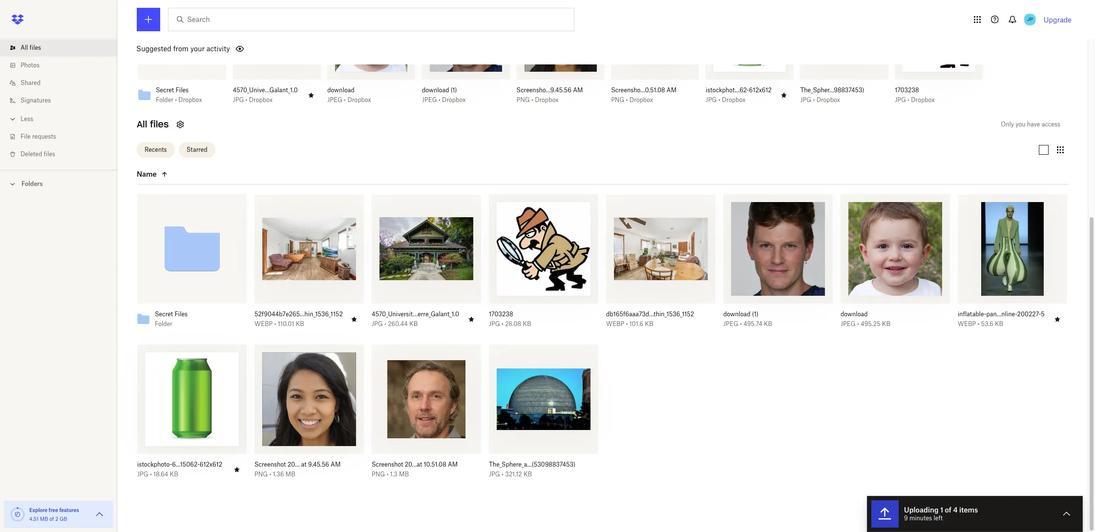Task type: vqa. For each thing, say whether or not it's contained in the screenshot.


Task type: describe. For each thing, give the bounding box(es) containing it.
the_sphere_a…(53098837453)
[[489, 461, 576, 468]]

file, download (1).jpeg row
[[720, 194, 833, 335]]

file, screenshot 2023-10-19 at 9.45.56 am.png row
[[251, 345, 364, 486]]

9
[[905, 515, 908, 522]]

uploading 1 of 4 items 9 minutes left
[[905, 506, 979, 522]]

photos
[[21, 62, 40, 69]]

download button for download jpeg • dropbox
[[328, 86, 394, 94]]

file, the_sphere_at_the_venetian_resort_(53098837453).jpg row
[[485, 345, 599, 486]]

download (1) button for download (1) jpeg • dropbox
[[422, 86, 489, 94]]

suggested
[[136, 44, 171, 53]]

4570_unive…galant_1.0 jpg • dropbox
[[233, 86, 298, 103]]

db165f6aaa73d…thin_1536_1152
[[606, 311, 695, 318]]

download (1) jpeg • dropbox
[[422, 86, 466, 103]]

secret for secret files folder • dropbox
[[156, 86, 174, 94]]

screensho…0.51.08 am button
[[611, 86, 678, 94]]

1703238 for dropbox
[[895, 86, 920, 94]]

jpg for 4570_universit…erre_galant_1.0 jpg • 260.44 kb
[[372, 320, 383, 328]]

200227-
[[1018, 311, 1042, 318]]

recents button
[[137, 142, 175, 158]]

explore
[[29, 508, 47, 514]]

deleted
[[21, 151, 42, 158]]

upgrade link
[[1044, 15, 1072, 24]]

1 vertical spatial all files
[[137, 119, 169, 130]]

1
[[941, 506, 944, 515]]

1703238 for 26.08
[[489, 311, 513, 318]]

20…at
[[405, 461, 422, 468]]

istockphoto-6…15062-612x612 button
[[137, 461, 225, 469]]

52f9044b7e265…hin_1536_1152 webp • 110.01 kb
[[255, 311, 343, 328]]

the_spher…98837453) button
[[801, 86, 867, 94]]

activity
[[207, 44, 230, 53]]

dropbox inside the secret files folder • dropbox
[[179, 96, 202, 103]]

you
[[1016, 121, 1026, 128]]

2
[[55, 517, 58, 522]]

52f9044b7e265…hin_1536_1152 button
[[255, 311, 343, 318]]

1703238 button for 1703238 jpg • dropbox
[[895, 86, 962, 94]]

shared
[[21, 79, 41, 86]]

the_sphere_a…(53098837453) button
[[489, 461, 577, 469]]

download jpeg • dropbox
[[328, 86, 371, 103]]

6…15062-
[[172, 461, 200, 468]]

free
[[49, 508, 58, 514]]

dropbox inside "download (1) jpeg • dropbox"
[[442, 96, 466, 103]]

4570_unive…galant_1.0
[[233, 86, 298, 94]]

1.36
[[273, 471, 284, 478]]

jpg • dropbox button for 1703238
[[895, 96, 962, 104]]

png inside screensho…0.51.08 am png • dropbox
[[611, 96, 625, 103]]

• inside the secret files folder • dropbox
[[175, 96, 177, 103]]

starred
[[186, 146, 208, 153]]

jpg • dropbox button for 4570_unive…galant_1.0
[[233, 96, 299, 104]]

dropbox inside screensho…0.51.08 am png • dropbox
[[630, 96, 653, 103]]

1703238 jpg • dropbox
[[895, 86, 935, 103]]

download for download jpeg • 495.25 kb
[[841, 311, 868, 318]]

52f9044b7e265…hin_1536_1152
[[255, 311, 343, 318]]

Search in folder "Dropbox" text field
[[187, 14, 554, 25]]

dropbox inside istockphot…62-612x612 jpg • dropbox
[[722, 96, 746, 103]]

jpg for 4570_unive…galant_1.0 jpg • dropbox
[[233, 96, 244, 103]]

4.51
[[29, 517, 39, 522]]

• inside 1703238 jpg • dropbox
[[908, 96, 910, 103]]

folder for secret files folder • dropbox
[[156, 96, 173, 103]]

download jpeg • 495.25 kb
[[841, 311, 891, 328]]

file requests
[[21, 133, 56, 140]]

screensho…0.51.08
[[611, 86, 665, 94]]

kb for 52f9044b7e265…hin_1536_1152 webp • 110.01 kb
[[296, 320, 304, 328]]

istockphoto-6…15062-612x612 jpg • 18.64 kb
[[137, 461, 222, 478]]

612x612 inside istockphot…62-612x612 jpg • dropbox
[[749, 86, 772, 94]]

less
[[21, 115, 33, 123]]

istockphoto-
[[137, 461, 172, 468]]

jp
[[1027, 16, 1034, 22]]

your
[[190, 44, 205, 53]]

have
[[1028, 121, 1041, 128]]

jpeg inside download jpeg • dropbox
[[328, 96, 343, 103]]

• inside screenshot 20…at 10.51.08 am png • 1.3 mb
[[387, 471, 389, 478]]

jpeg inside download jpeg • 495.25 kb
[[841, 320, 856, 328]]

download for download (1) jpeg • 495.74 kb
[[724, 311, 751, 318]]

jpg for 1703238 jpg • 26.08 kb
[[489, 320, 500, 328]]

minutes
[[910, 515, 933, 522]]

• inside screenshot 20… at 9.45.56 am png • 1.36 mb
[[269, 471, 271, 478]]

screenshot for •
[[372, 461, 403, 468]]

• inside istockphoto-6…15062-612x612 jpg • 18.64 kb
[[150, 471, 152, 478]]

4570_universit…erre_galant_1.0 button
[[372, 311, 460, 318]]

signatures
[[21, 97, 51, 104]]

db165f6aaa73d…thin_1536_1152 button
[[606, 311, 695, 318]]

495.74
[[744, 320, 763, 328]]

kb for 4570_universit…erre_galant_1.0 jpg • 260.44 kb
[[410, 320, 418, 328]]

of inside uploading 1 of 4 items 9 minutes left
[[945, 506, 952, 515]]

download button for download jpeg • 495.25 kb
[[841, 311, 929, 318]]

4570_universit…erre_galant_1.0
[[372, 311, 459, 318]]

jpg inside istockphot…62-612x612 jpg • dropbox
[[706, 96, 717, 103]]

istockphot…62-612x612 jpg • dropbox
[[706, 86, 772, 103]]

folder • dropbox button
[[156, 96, 209, 104]]

file, 52f9044b7e2655d26eb85c0b2abdc392-uncropped_scaled_within_1536_1152.webp row
[[251, 194, 364, 335]]

screenshot 20… at 9.45.56 am png • 1.36 mb
[[255, 461, 341, 478]]

quota usage element
[[10, 507, 25, 523]]

• inside screensho…0.51.08 am png • dropbox
[[626, 96, 628, 103]]

53.6
[[982, 320, 994, 328]]

jp button
[[1023, 12, 1038, 27]]

file, db165f6aaa73d95c9004256537e7037b-uncropped_scaled_within_1536_1152.webp row
[[603, 194, 716, 335]]

photos link
[[8, 57, 117, 74]]

download (1) jpeg • 495.74 kb
[[724, 311, 773, 328]]

all inside all files link
[[21, 44, 28, 51]]

secret files folder • dropbox
[[156, 86, 202, 103]]

access
[[1042, 121, 1061, 128]]

• inside 4570_universit…erre_galant_1.0 jpg • 260.44 kb
[[385, 320, 387, 328]]

list containing all files
[[0, 33, 117, 170]]

db165f6aaa73d…thin_1536_1152 webp • 101.6 kb
[[606, 311, 695, 328]]

jpg • dropbox button for the_spher…98837453)
[[801, 96, 867, 104]]

screensho…9.45.56 am png • dropbox
[[517, 86, 583, 103]]

signatures link
[[8, 92, 117, 109]]

• inside "download (1) jpeg • dropbox"
[[439, 96, 441, 103]]

• inside the the_spher…98837453) jpg • dropbox
[[813, 96, 815, 103]]

inflatable-pan…nline-200227-5 button
[[958, 311, 1046, 318]]

dropbox inside download jpeg • dropbox
[[348, 96, 371, 103]]

name button
[[137, 169, 219, 180]]

mb inside screenshot 20…at 10.51.08 am png • 1.3 mb
[[399, 471, 409, 478]]

jpg for the_spher…98837453) jpg • dropbox
[[801, 96, 812, 103]]

screenshot 20… at 9.45.56 am button
[[255, 461, 343, 469]]

all files list item
[[0, 39, 117, 57]]

less image
[[8, 114, 18, 124]]

file, screenshot 2023-11-13 at 10.51.08 am.png row
[[368, 345, 481, 486]]

1.3
[[390, 471, 398, 478]]

all files inside list item
[[21, 44, 41, 51]]

webp inside inflatable-pan…nline-200227-5 webp • 53.6 kb
[[958, 320, 977, 328]]

webp for webp • 110.01 kb
[[255, 320, 273, 328]]



Task type: locate. For each thing, give the bounding box(es) containing it.
1 horizontal spatial 1703238 button
[[895, 86, 962, 94]]

items
[[960, 506, 979, 515]]

5
[[1042, 311, 1045, 318]]

9.45.56
[[308, 461, 329, 468]]

101.6
[[630, 320, 644, 328]]

(1) inside "download (1) jpeg • dropbox"
[[451, 86, 457, 94]]

0 vertical spatial secret
[[156, 86, 174, 94]]

am inside the screensho…9.45.56 am png • dropbox
[[573, 86, 583, 94]]

1703238
[[895, 86, 920, 94], [489, 311, 513, 318]]

jpg inside 1703238 jpg • dropbox
[[895, 96, 906, 103]]

1 vertical spatial 1703238
[[489, 311, 513, 318]]

1703238 jpg • 26.08 kb
[[489, 311, 532, 328]]

screenshot 20…at 10.51.08 am button
[[372, 461, 460, 469]]

1 webp from the left
[[255, 320, 273, 328]]

1 horizontal spatial of
[[945, 506, 952, 515]]

of right 1
[[945, 506, 952, 515]]

kb inside db165f6aaa73d…thin_1536_1152 webp • 101.6 kb
[[645, 320, 654, 328]]

png left the '1.36'
[[255, 471, 268, 478]]

files
[[176, 86, 189, 94], [175, 311, 188, 318]]

png inside the screensho…9.45.56 am png • dropbox
[[517, 96, 530, 103]]

folder settings image
[[175, 119, 186, 130]]

files inside all files link
[[30, 44, 41, 51]]

kb for download jpeg • 495.25 kb
[[882, 320, 891, 328]]

screensho…9.45.56 am button
[[517, 86, 583, 94]]

0 horizontal spatial webp
[[255, 320, 273, 328]]

deleted files link
[[8, 146, 117, 163]]

the_spher…98837453)
[[801, 86, 865, 94]]

files for deleted files link
[[44, 151, 55, 158]]

0 vertical spatial all
[[21, 44, 28, 51]]

2 jpeg • dropbox button from the left
[[422, 96, 489, 104]]

uploading file image
[[872, 501, 899, 528]]

screensho…0.51.08 am png • dropbox
[[611, 86, 677, 103]]

1 vertical spatial folder
[[155, 320, 172, 328]]

am right screensho…0.51.08
[[667, 86, 677, 94]]

files
[[30, 44, 41, 51], [150, 119, 169, 130], [44, 151, 55, 158]]

gb
[[60, 517, 67, 522]]

• inside 1703238 jpg • 26.08 kb
[[502, 320, 504, 328]]

png • dropbox button
[[517, 96, 583, 104], [611, 96, 678, 104]]

kb
[[296, 320, 304, 328], [410, 320, 418, 328], [523, 320, 532, 328], [645, 320, 654, 328], [764, 320, 773, 328], [882, 320, 891, 328], [995, 320, 1004, 328], [170, 471, 178, 478], [524, 471, 532, 478]]

upgrade
[[1044, 15, 1072, 24]]

folders
[[22, 180, 43, 188]]

download inside the 'download (1) jpeg • 495.74 kb'
[[724, 311, 751, 318]]

3 webp from the left
[[958, 320, 977, 328]]

files left folder settings icon
[[150, 119, 169, 130]]

file, download.jpeg row
[[837, 194, 951, 335]]

• inside inflatable-pan…nline-200227-5 webp • 53.6 kb
[[978, 320, 980, 328]]

png • dropbox button down screensho…9.45.56 am button
[[517, 96, 583, 104]]

1 vertical spatial secret files button
[[155, 311, 229, 318]]

webp inside 52f9044b7e265…hin_1536_1152 webp • 110.01 kb
[[255, 320, 273, 328]]

jpeg inside "download (1) jpeg • dropbox"
[[422, 96, 437, 103]]

secret files button inside folder, secret files 'row'
[[155, 311, 229, 318]]

file, 4570_university_ave____pierre_galant_1.0.jpg row
[[368, 194, 481, 335]]

9 dropbox from the left
[[912, 96, 935, 103]]

1 vertical spatial files
[[150, 119, 169, 130]]

deleted files
[[21, 151, 55, 158]]

1 horizontal spatial webp
[[606, 320, 625, 328]]

10.51.08
[[424, 461, 447, 468]]

download
[[328, 86, 355, 94], [422, 86, 449, 94], [724, 311, 751, 318], [841, 311, 868, 318]]

0 vertical spatial files
[[176, 86, 189, 94]]

mb down "20…"
[[286, 471, 296, 478]]

0 vertical spatial download (1) button
[[422, 86, 489, 94]]

2 png • dropbox button from the left
[[611, 96, 678, 104]]

jpg inside 4570_universit…erre_galant_1.0 jpg • 260.44 kb
[[372, 320, 383, 328]]

kb down inflatable-pan…nline-200227-5 button
[[995, 320, 1004, 328]]

5 dropbox from the left
[[535, 96, 559, 103]]

1703238 inside 1703238 jpg • 26.08 kb
[[489, 311, 513, 318]]

download inside download jpeg • dropbox
[[328, 86, 355, 94]]

screenshot inside screenshot 20…at 10.51.08 am png • 1.3 mb
[[372, 461, 403, 468]]

0 vertical spatial all files
[[21, 44, 41, 51]]

kb down db165f6aaa73d…thin_1536_1152 button
[[645, 320, 654, 328]]

• inside db165f6aaa73d…thin_1536_1152 webp • 101.6 kb
[[626, 320, 628, 328]]

download inside "download (1) jpeg • dropbox"
[[422, 86, 449, 94]]

screenshot 20…at 10.51.08 am png • 1.3 mb
[[372, 461, 458, 478]]

file requests link
[[8, 128, 117, 146]]

mb right 1.3
[[399, 471, 409, 478]]

dropbox
[[179, 96, 202, 103], [249, 96, 273, 103], [348, 96, 371, 103], [442, 96, 466, 103], [535, 96, 559, 103], [630, 96, 653, 103], [722, 96, 746, 103], [817, 96, 841, 103], [912, 96, 935, 103]]

4570_unive…galant_1.0 button
[[233, 86, 299, 94]]

files inside secret files folder
[[175, 311, 188, 318]]

webp down inflatable-
[[958, 320, 977, 328]]

screenshot for png
[[255, 461, 286, 468]]

png inside screenshot 20… at 9.45.56 am png • 1.36 mb
[[255, 471, 268, 478]]

1 vertical spatial of
[[49, 517, 54, 522]]

• inside the screensho…9.45.56 am png • dropbox
[[532, 96, 534, 103]]

jpg
[[233, 96, 244, 103], [706, 96, 717, 103], [801, 96, 812, 103], [895, 96, 906, 103], [372, 320, 383, 328], [489, 320, 500, 328], [137, 471, 148, 478], [489, 471, 500, 478]]

1703238 inside 1703238 jpg • dropbox
[[895, 86, 920, 94]]

files inside the secret files folder • dropbox
[[176, 86, 189, 94]]

list
[[0, 33, 117, 170]]

all files up recents
[[137, 119, 169, 130]]

the_sphere_a…(53098837453) jpg • 321.12 kb
[[489, 461, 576, 478]]

inflatable-
[[958, 311, 987, 318]]

0 vertical spatial folder
[[156, 96, 173, 103]]

am right the 10.51.08
[[448, 461, 458, 468]]

0 horizontal spatial png • dropbox button
[[517, 96, 583, 104]]

am right screensho…9.45.56
[[573, 86, 583, 94]]

20…
[[288, 461, 300, 468]]

all up photos
[[21, 44, 28, 51]]

2 horizontal spatial files
[[150, 119, 169, 130]]

jpg for the_sphere_a…(53098837453) jpg • 321.12 kb
[[489, 471, 500, 478]]

am right 9.45.56
[[331, 461, 341, 468]]

dropbox inside the the_spher…98837453) jpg • dropbox
[[817, 96, 841, 103]]

download for download jpeg • dropbox
[[328, 86, 355, 94]]

download button inside row
[[841, 311, 929, 318]]

download button
[[328, 86, 394, 94], [841, 311, 929, 318]]

0 horizontal spatial all
[[21, 44, 28, 51]]

folder for secret files folder
[[155, 320, 172, 328]]

png inside screenshot 20…at 10.51.08 am png • 1.3 mb
[[372, 471, 385, 478]]

jpg for 1703238 jpg • dropbox
[[895, 96, 906, 103]]

0 vertical spatial secret files button
[[156, 86, 209, 94]]

shared link
[[8, 74, 117, 92]]

pan…nline-
[[987, 311, 1018, 318]]

0 horizontal spatial (1)
[[451, 86, 457, 94]]

1 vertical spatial 612x612
[[200, 461, 222, 468]]

kb inside inflatable-pan…nline-200227-5 webp • 53.6 kb
[[995, 320, 1004, 328]]

612x612
[[749, 86, 772, 94], [200, 461, 222, 468]]

321.12
[[505, 471, 522, 478]]

kb inside istockphoto-6…15062-612x612 jpg • 18.64 kb
[[170, 471, 178, 478]]

(1) for 495.74
[[752, 311, 759, 318]]

0 vertical spatial (1)
[[451, 86, 457, 94]]

all files
[[21, 44, 41, 51], [137, 119, 169, 130]]

1 dropbox from the left
[[179, 96, 202, 103]]

the_spher…98837453) jpg • dropbox
[[801, 86, 865, 103]]

folder, secret files row
[[133, 194, 247, 335]]

download (1) button for download (1) jpeg • 495.74 kb
[[724, 311, 812, 318]]

0 vertical spatial download button
[[328, 86, 394, 94]]

screenshot inside screenshot 20… at 9.45.56 am png • 1.36 mb
[[255, 461, 286, 468]]

files for secret files folder • dropbox
[[176, 86, 189, 94]]

8 dropbox from the left
[[817, 96, 841, 103]]

requests
[[32, 133, 56, 140]]

files for secret files folder
[[175, 311, 188, 318]]

webp inside db165f6aaa73d…thin_1536_1152 webp • 101.6 kb
[[606, 320, 625, 328]]

secret files button
[[156, 86, 209, 94], [155, 311, 229, 318]]

jpg inside 1703238 jpg • 26.08 kb
[[489, 320, 500, 328]]

• inside download jpeg • dropbox
[[344, 96, 346, 103]]

jpg inside the the_spher…98837453) jpg • dropbox
[[801, 96, 812, 103]]

jpg inside istockphoto-6…15062-612x612 jpg • 18.64 kb
[[137, 471, 148, 478]]

0 horizontal spatial download (1) button
[[422, 86, 489, 94]]

• inside 52f9044b7e265…hin_1536_1152 webp • 110.01 kb
[[274, 320, 276, 328]]

1 horizontal spatial jpeg • dropbox button
[[422, 96, 489, 104]]

all up recents
[[137, 119, 147, 130]]

• inside the_sphere_a…(53098837453) jpg • 321.12 kb
[[502, 471, 504, 478]]

kb inside 52f9044b7e265…hin_1536_1152 webp • 110.01 kb
[[296, 320, 304, 328]]

secret files folder
[[155, 311, 188, 328]]

jpeg inside the 'download (1) jpeg • 495.74 kb'
[[724, 320, 739, 328]]

0 horizontal spatial 612x612
[[200, 461, 222, 468]]

0 horizontal spatial screenshot
[[255, 461, 286, 468]]

file, istockphoto-610015062-612x612.jpg row
[[133, 345, 247, 486]]

1 vertical spatial all
[[137, 119, 147, 130]]

kb inside download jpeg • 495.25 kb
[[882, 320, 891, 328]]

folders button
[[0, 176, 117, 191]]

1 jpeg • dropbox button from the left
[[328, 96, 394, 104]]

kb for 1703238 jpg • 26.08 kb
[[523, 320, 532, 328]]

2 webp from the left
[[606, 320, 625, 328]]

1 vertical spatial download button
[[841, 311, 929, 318]]

kb inside 4570_universit…erre_galant_1.0 jpg • 260.44 kb
[[410, 320, 418, 328]]

download for download (1) jpeg • dropbox
[[422, 86, 449, 94]]

all files up photos
[[21, 44, 41, 51]]

folder inside the secret files folder • dropbox
[[156, 96, 173, 103]]

110.01
[[278, 320, 294, 328]]

download (1) button inside row
[[724, 311, 812, 318]]

jpeg • dropbox button for download
[[328, 96, 394, 104]]

1 horizontal spatial 612x612
[[749, 86, 772, 94]]

at
[[301, 461, 307, 468]]

2 jpg • dropbox button from the left
[[706, 96, 773, 104]]

0 vertical spatial 1703238
[[895, 86, 920, 94]]

0 horizontal spatial of
[[49, 517, 54, 522]]

• inside the 'download (1) jpeg • 495.74 kb'
[[740, 320, 742, 328]]

kb down istockphoto-6…15062-612x612 button
[[170, 471, 178, 478]]

secret files button for secret files folder
[[155, 311, 229, 318]]

kb down the_sphere_a…(53098837453)
[[524, 471, 532, 478]]

4 dropbox from the left
[[442, 96, 466, 103]]

inflatable-pan…nline-200227-5 webp • 53.6 kb
[[958, 311, 1045, 328]]

jpg • dropbox button for istockphot…62-
[[706, 96, 773, 104]]

folder
[[156, 96, 173, 103], [155, 320, 172, 328]]

png
[[517, 96, 530, 103], [611, 96, 625, 103], [255, 471, 268, 478], [372, 471, 385, 478]]

3 jpg • dropbox button from the left
[[801, 96, 867, 104]]

kb for the_sphere_a…(53098837453) jpg • 321.12 kb
[[524, 471, 532, 478]]

only you have access
[[1002, 121, 1061, 128]]

1 jpg • dropbox button from the left
[[233, 96, 299, 104]]

name
[[137, 170, 157, 178]]

• inside download jpeg • 495.25 kb
[[858, 320, 860, 328]]

7 dropbox from the left
[[722, 96, 746, 103]]

• inside 4570_unive…galant_1.0 jpg • dropbox
[[246, 96, 248, 103]]

of inside explore free features 4.51 mb of 2 gb
[[49, 517, 54, 522]]

png • dropbox button for screensho…0.51.08
[[611, 96, 678, 104]]

file, inflatable-pants-today-inline-200227-5.webp row
[[954, 194, 1068, 335]]

features
[[59, 508, 79, 514]]

495.25
[[861, 320, 881, 328]]

kb down the '4570_universit…erre_galant_1.0' "button"
[[410, 320, 418, 328]]

1 horizontal spatial all files
[[137, 119, 169, 130]]

1703238 button inside 'file, 1703238.jpg' row
[[489, 311, 577, 318]]

1 horizontal spatial screenshot
[[372, 461, 403, 468]]

folder inside secret files folder
[[155, 320, 172, 328]]

1 vertical spatial files
[[175, 311, 188, 318]]

1 horizontal spatial mb
[[286, 471, 296, 478]]

uploading file status
[[872, 501, 899, 530]]

2 horizontal spatial mb
[[399, 471, 409, 478]]

0 vertical spatial of
[[945, 506, 952, 515]]

kb inside 1703238 jpg • 26.08 kb
[[523, 320, 532, 328]]

kb down 52f9044b7e265…hin_1536_1152 button
[[296, 320, 304, 328]]

am inside screenshot 20… at 9.45.56 am png • 1.36 mb
[[331, 461, 341, 468]]

screenshot up the '1.36'
[[255, 461, 286, 468]]

1 horizontal spatial (1)
[[752, 311, 759, 318]]

0 horizontal spatial files
[[30, 44, 41, 51]]

secret inside the secret files folder • dropbox
[[156, 86, 174, 94]]

1 vertical spatial (1)
[[752, 311, 759, 318]]

0 vertical spatial 1703238 button
[[895, 86, 962, 94]]

explore free features 4.51 mb of 2 gb
[[29, 508, 79, 522]]

(1) inside the 'download (1) jpeg • 495.74 kb'
[[752, 311, 759, 318]]

secret files button for secret files folder • dropbox
[[156, 86, 209, 94]]

files up photos
[[30, 44, 41, 51]]

dropbox inside 1703238 jpg • dropbox
[[912, 96, 935, 103]]

png • dropbox button for screensho…9.45.56
[[517, 96, 583, 104]]

26.08
[[505, 320, 521, 328]]

recents
[[145, 146, 167, 153]]

jpeg
[[328, 96, 343, 103], [422, 96, 437, 103], [724, 320, 739, 328], [841, 320, 856, 328]]

webp left '101.6'
[[606, 320, 625, 328]]

file, 1703238.jpg row
[[485, 194, 599, 335]]

png left 1.3
[[372, 471, 385, 478]]

kb right 495.74
[[764, 320, 773, 328]]

4 jpg • dropbox button from the left
[[895, 96, 962, 104]]

0 vertical spatial 612x612
[[749, 86, 772, 94]]

files inside deleted files link
[[44, 151, 55, 158]]

0 horizontal spatial all files
[[21, 44, 41, 51]]

istockphot…62-612x612 button
[[706, 86, 773, 94]]

of left the 2
[[49, 517, 54, 522]]

secret inside secret files folder
[[155, 311, 173, 318]]

mb inside explore free features 4.51 mb of 2 gb
[[40, 517, 48, 522]]

1 horizontal spatial download button
[[841, 311, 929, 318]]

jpeg • dropbox button for download (1)
[[422, 96, 489, 104]]

secret for secret files folder
[[155, 311, 173, 318]]

6 dropbox from the left
[[630, 96, 653, 103]]

1703238 button
[[895, 86, 962, 94], [489, 311, 577, 318]]

webp for webp • 101.6 kb
[[606, 320, 625, 328]]

files for all files link
[[30, 44, 41, 51]]

4570_universit…erre_galant_1.0 jpg • 260.44 kb
[[372, 311, 459, 328]]

png • dropbox button down screensho…0.51.08 am button
[[611, 96, 678, 104]]

webp left the 110.01
[[255, 320, 273, 328]]

kb right 495.25
[[882, 320, 891, 328]]

(1) for dropbox
[[451, 86, 457, 94]]

0 horizontal spatial mb
[[40, 517, 48, 522]]

dropbox inside the screensho…9.45.56 am png • dropbox
[[535, 96, 559, 103]]

webp
[[255, 320, 273, 328], [606, 320, 625, 328], [958, 320, 977, 328]]

suggested from your activity
[[136, 44, 230, 53]]

screenshot up 1.3
[[372, 461, 403, 468]]

1 vertical spatial 1703238 button
[[489, 311, 577, 318]]

0 horizontal spatial 1703238 button
[[489, 311, 577, 318]]

2 screenshot from the left
[[372, 461, 403, 468]]

2 vertical spatial files
[[44, 151, 55, 158]]

all
[[21, 44, 28, 51], [137, 119, 147, 130]]

• inside istockphot…62-612x612 jpg • dropbox
[[719, 96, 721, 103]]

istockphot…62-
[[706, 86, 749, 94]]

260.44
[[388, 320, 408, 328]]

uploading
[[905, 506, 939, 515]]

jpg inside the_sphere_a…(53098837453) jpg • 321.12 kb
[[489, 471, 500, 478]]

1 horizontal spatial files
[[44, 151, 55, 158]]

dropbox inside 4570_unive…galant_1.0 jpg • dropbox
[[249, 96, 273, 103]]

3 dropbox from the left
[[348, 96, 371, 103]]

kb inside the 'download (1) jpeg • 495.74 kb'
[[764, 320, 773, 328]]

0 horizontal spatial 1703238
[[489, 311, 513, 318]]

1 horizontal spatial all
[[137, 119, 147, 130]]

starred button
[[179, 142, 215, 158]]

dropbox image
[[8, 10, 27, 29]]

0 vertical spatial files
[[30, 44, 41, 51]]

kb right 26.08
[[523, 320, 532, 328]]

files right the deleted
[[44, 151, 55, 158]]

2 dropbox from the left
[[249, 96, 273, 103]]

1 vertical spatial download (1) button
[[724, 311, 812, 318]]

png down screensho…0.51.08
[[611, 96, 625, 103]]

screensho…9.45.56
[[517, 86, 572, 94]]

1703238 button for 1703238 jpg • 26.08 kb
[[489, 311, 577, 318]]

am inside screensho…0.51.08 am png • dropbox
[[667, 86, 677, 94]]

0 horizontal spatial download button
[[328, 86, 394, 94]]

mb inside screenshot 20… at 9.45.56 am png • 1.36 mb
[[286, 471, 296, 478]]

kb inside the_sphere_a…(53098837453) jpg • 321.12 kb
[[524, 471, 532, 478]]

all files link
[[8, 39, 117, 57]]

1 png • dropbox button from the left
[[517, 96, 583, 104]]

am inside screenshot 20…at 10.51.08 am png • 1.3 mb
[[448, 461, 458, 468]]

1 horizontal spatial 1703238
[[895, 86, 920, 94]]

0 horizontal spatial jpeg • dropbox button
[[328, 96, 394, 104]]

jpg inside 4570_unive…galant_1.0 jpg • dropbox
[[233, 96, 244, 103]]

left
[[934, 515, 943, 522]]

2 horizontal spatial webp
[[958, 320, 977, 328]]

1 horizontal spatial png • dropbox button
[[611, 96, 678, 104]]

612x612 inside istockphoto-6…15062-612x612 jpg • 18.64 kb
[[200, 461, 222, 468]]

mb right 4.51 on the left bottom of page
[[40, 517, 48, 522]]

kb for db165f6aaa73d…thin_1536_1152 webp • 101.6 kb
[[645, 320, 654, 328]]

jpg • dropbox button
[[233, 96, 299, 104], [706, 96, 773, 104], [801, 96, 867, 104], [895, 96, 962, 104]]

1 screenshot from the left
[[255, 461, 286, 468]]

png down screensho…9.45.56
[[517, 96, 530, 103]]

download inside download jpeg • 495.25 kb
[[841, 311, 868, 318]]

1 horizontal spatial download (1) button
[[724, 311, 812, 318]]

1 vertical spatial secret
[[155, 311, 173, 318]]



